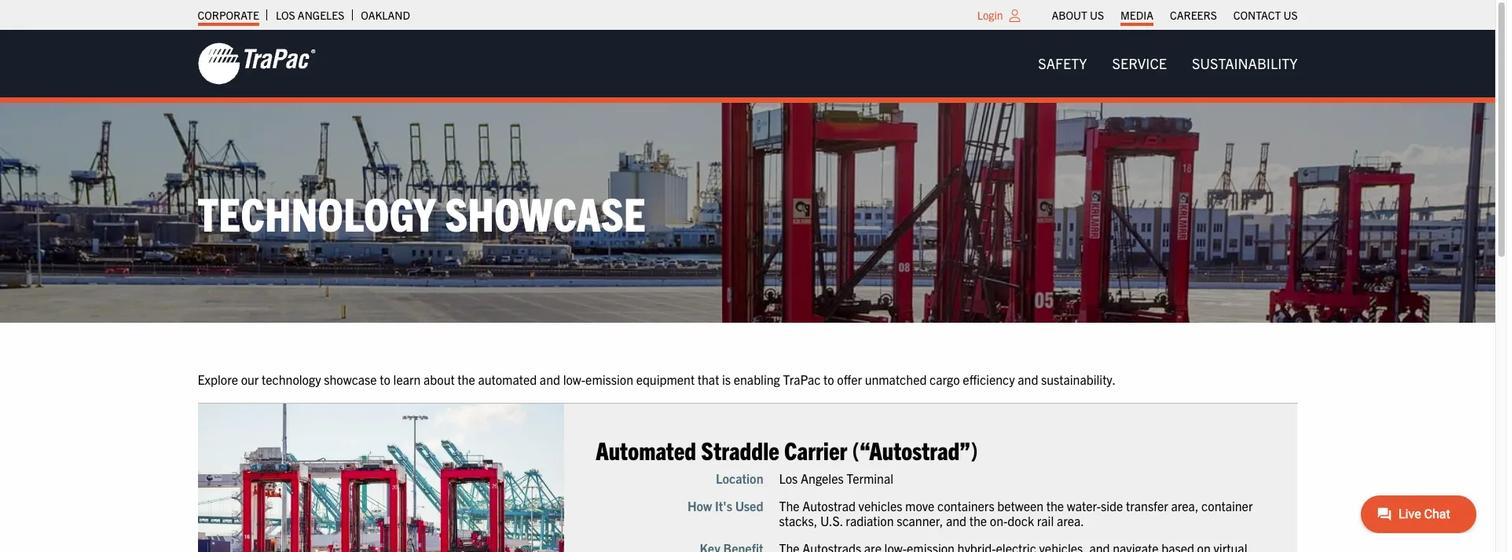 Task type: describe. For each thing, give the bounding box(es) containing it.
rail
[[1037, 513, 1054, 529]]

safety
[[1039, 54, 1087, 72]]

u.s.
[[820, 513, 843, 529]]

area.
[[1057, 513, 1084, 529]]

media
[[1121, 8, 1154, 22]]

2 horizontal spatial and
[[1018, 372, 1039, 388]]

contact
[[1234, 8, 1281, 22]]

it's
[[715, 498, 732, 514]]

and inside the autostrad vehicles move containers between the water-side transfer area, container stacks, u.s. radiation scanner, and the on-dock rail area.
[[946, 513, 967, 529]]

the
[[779, 498, 800, 514]]

1 horizontal spatial the
[[970, 513, 987, 529]]

menu bar containing about us
[[1044, 4, 1306, 26]]

careers link
[[1170, 4, 1217, 26]]

angeles for los angeles
[[298, 8, 345, 22]]

about us
[[1052, 8, 1104, 22]]

media link
[[1121, 4, 1154, 26]]

1 to from the left
[[380, 372, 391, 388]]

sustainability link
[[1180, 48, 1311, 80]]

careers
[[1170, 8, 1217, 22]]

containers
[[938, 498, 995, 514]]

oakland link
[[361, 4, 410, 26]]

terminal
[[847, 470, 894, 486]]

straddle
[[701, 435, 780, 465]]

area,
[[1171, 498, 1199, 514]]

scanner,
[[897, 513, 943, 529]]

login
[[978, 8, 1003, 22]]

how
[[688, 498, 712, 514]]

enabling
[[734, 372, 780, 388]]

efficiency
[[963, 372, 1015, 388]]

carrier
[[784, 435, 848, 465]]

("autostrad")
[[852, 435, 978, 465]]

sustainability
[[1192, 54, 1298, 72]]

between
[[998, 498, 1044, 514]]

corporate
[[198, 8, 259, 22]]

emission
[[586, 372, 633, 388]]

explore
[[198, 372, 238, 388]]

login link
[[978, 8, 1003, 22]]

explore our technology showcase to learn about the automated and low-emission equipment that is enabling trapac to offer unmatched cargo efficiency and sustainability.
[[198, 372, 1116, 388]]

us for contact us
[[1284, 8, 1298, 22]]

vehicles
[[859, 498, 903, 514]]

los angeles link
[[276, 4, 345, 26]]

equipment
[[636, 372, 695, 388]]

technology
[[198, 184, 436, 242]]

0 horizontal spatial the
[[458, 372, 475, 388]]

that
[[698, 372, 719, 388]]

los angeles
[[276, 8, 345, 22]]

dock
[[1008, 513, 1034, 529]]

stacks,
[[779, 513, 818, 529]]

showcase
[[445, 184, 646, 242]]

radiation
[[846, 513, 894, 529]]

autostrad
[[803, 498, 856, 514]]

2 horizontal spatial the
[[1047, 498, 1064, 514]]



Task type: locate. For each thing, give the bounding box(es) containing it.
service
[[1113, 54, 1167, 72]]

about
[[424, 372, 455, 388]]

to
[[380, 372, 391, 388], [824, 372, 834, 388]]

learn
[[393, 372, 421, 388]]

location
[[716, 470, 764, 486]]

unmatched
[[865, 372, 927, 388]]

los inside automated straddle carrier ("autostrad") main content
[[779, 470, 798, 486]]

1 us from the left
[[1090, 8, 1104, 22]]

service link
[[1100, 48, 1180, 80]]

1 horizontal spatial us
[[1284, 8, 1298, 22]]

1 vertical spatial los
[[779, 470, 798, 486]]

us
[[1090, 8, 1104, 22], [1284, 8, 1298, 22]]

0 horizontal spatial los
[[276, 8, 295, 22]]

automated straddle carrier ("autostrad")
[[596, 435, 978, 465]]

los for los angeles
[[276, 8, 295, 22]]

los angeles terminal
[[779, 470, 894, 486]]

1 vertical spatial menu bar
[[1026, 48, 1311, 80]]

1 vertical spatial angeles
[[801, 470, 844, 486]]

1 horizontal spatial los
[[779, 470, 798, 486]]

angeles left oakland link
[[298, 8, 345, 22]]

about us link
[[1052, 4, 1104, 26]]

0 vertical spatial menu bar
[[1044, 4, 1306, 26]]

contact us
[[1234, 8, 1298, 22]]

technology showcase
[[198, 184, 646, 242]]

angeles for los angeles terminal
[[801, 470, 844, 486]]

is
[[722, 372, 731, 388]]

how it's used
[[688, 498, 764, 514]]

angeles inside automated straddle carrier ("autostrad") main content
[[801, 470, 844, 486]]

corporate link
[[198, 4, 259, 26]]

light image
[[1010, 9, 1021, 22]]

side
[[1101, 498, 1123, 514]]

technology
[[262, 372, 321, 388]]

the left on-
[[970, 513, 987, 529]]

menu bar up service
[[1044, 4, 1306, 26]]

to left learn
[[380, 372, 391, 388]]

us for about us
[[1090, 8, 1104, 22]]

los
[[276, 8, 295, 22], [779, 470, 798, 486]]

and right 'scanner,'
[[946, 513, 967, 529]]

trapac los angeles automated straddle carrier image
[[198, 404, 564, 553]]

the left water-
[[1047, 498, 1064, 514]]

us right about
[[1090, 8, 1104, 22]]

2 to from the left
[[824, 372, 834, 388]]

on-
[[990, 513, 1008, 529]]

0 horizontal spatial and
[[540, 372, 560, 388]]

automated
[[596, 435, 696, 465]]

1 horizontal spatial to
[[824, 372, 834, 388]]

container
[[1202, 498, 1253, 514]]

trapac
[[783, 372, 821, 388]]

0 vertical spatial los
[[276, 8, 295, 22]]

about
[[1052, 8, 1088, 22]]

0 vertical spatial angeles
[[298, 8, 345, 22]]

used
[[735, 498, 764, 514]]

and
[[540, 372, 560, 388], [1018, 372, 1039, 388], [946, 513, 967, 529]]

transfer
[[1126, 498, 1169, 514]]

0 horizontal spatial angeles
[[298, 8, 345, 22]]

automated straddle carrier ("autostrad") main content
[[182, 371, 1507, 553]]

low-
[[563, 372, 586, 388]]

oakland
[[361, 8, 410, 22]]

los up corporate image
[[276, 8, 295, 22]]

our
[[241, 372, 259, 388]]

sustainability.
[[1041, 372, 1116, 388]]

offer
[[837, 372, 862, 388]]

angeles
[[298, 8, 345, 22], [801, 470, 844, 486]]

automated
[[478, 372, 537, 388]]

to left offer
[[824, 372, 834, 388]]

the autostrad vehicles move containers between the water-side transfer area, container stacks, u.s. radiation scanner, and the on-dock rail area.
[[779, 498, 1253, 529]]

cargo
[[930, 372, 960, 388]]

showcase
[[324, 372, 377, 388]]

the
[[458, 372, 475, 388], [1047, 498, 1064, 514], [970, 513, 987, 529]]

corporate image
[[198, 42, 316, 86]]

contact us link
[[1234, 4, 1298, 26]]

1 horizontal spatial and
[[946, 513, 967, 529]]

1 horizontal spatial angeles
[[801, 470, 844, 486]]

water-
[[1067, 498, 1101, 514]]

and right efficiency
[[1018, 372, 1039, 388]]

menu bar
[[1044, 4, 1306, 26], [1026, 48, 1311, 80]]

0 horizontal spatial us
[[1090, 8, 1104, 22]]

los up the
[[779, 470, 798, 486]]

move
[[905, 498, 935, 514]]

us right contact
[[1284, 8, 1298, 22]]

2 us from the left
[[1284, 8, 1298, 22]]

and left low-
[[540, 372, 560, 388]]

angeles up "autostrad"
[[801, 470, 844, 486]]

los for los angeles terminal
[[779, 470, 798, 486]]

menu bar containing safety
[[1026, 48, 1311, 80]]

safety link
[[1026, 48, 1100, 80]]

the right about
[[458, 372, 475, 388]]

0 horizontal spatial to
[[380, 372, 391, 388]]

menu bar down careers link in the top right of the page
[[1026, 48, 1311, 80]]



Task type: vqa. For each thing, say whether or not it's contained in the screenshot.
Los
yes



